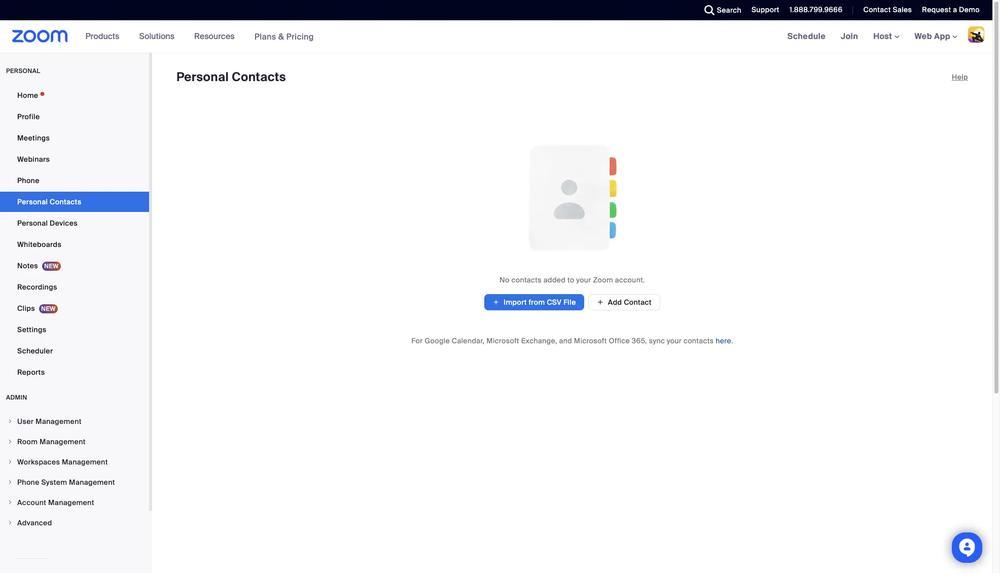 Task type: locate. For each thing, give the bounding box(es) containing it.
right image left room
[[7, 439, 13, 445]]

banner
[[0, 20, 993, 53]]

your right sync
[[667, 336, 682, 346]]

to
[[568, 276, 575, 285]]

2 vertical spatial personal
[[17, 219, 48, 228]]

personal down product information navigation
[[177, 69, 229, 85]]

0 horizontal spatial contacts
[[50, 197, 81, 207]]

add image
[[493, 297, 500, 308], [597, 298, 604, 307]]

add image inside button
[[597, 298, 604, 307]]

0 vertical spatial phone
[[17, 176, 39, 185]]

right image for room management
[[7, 439, 13, 445]]

0 vertical spatial personal contacts
[[177, 69, 286, 85]]

request a demo link
[[915, 0, 993, 20], [923, 5, 981, 14]]

sales
[[893, 5, 913, 14]]

right image inside "phone system management" menu item
[[7, 480, 13, 486]]

2 vertical spatial right image
[[7, 500, 13, 506]]

2 vertical spatial right image
[[7, 520, 13, 526]]

a
[[954, 5, 958, 14]]

management up room management
[[36, 417, 82, 426]]

scheduler link
[[0, 341, 149, 361]]

contacts up devices
[[50, 197, 81, 207]]

solutions button
[[139, 20, 179, 53]]

management up workspaces management
[[40, 437, 86, 447]]

user
[[17, 417, 34, 426]]

contact inside button
[[624, 298, 652, 307]]

1 horizontal spatial add image
[[597, 298, 604, 307]]

help
[[952, 73, 969, 82]]

calendar,
[[452, 336, 485, 346]]

right image
[[7, 419, 13, 425], [7, 439, 13, 445], [7, 500, 13, 506]]

1 horizontal spatial your
[[667, 336, 682, 346]]

advanced menu item
[[0, 514, 149, 533]]

phone for phone
[[17, 176, 39, 185]]

1 microsoft from the left
[[487, 336, 520, 346]]

join
[[841, 31, 859, 42]]

add image left add
[[597, 298, 604, 307]]

right image left "user"
[[7, 419, 13, 425]]

microsoft right the calendar,
[[487, 336, 520, 346]]

contacts
[[232, 69, 286, 85], [50, 197, 81, 207]]

account.
[[616, 276, 646, 285]]

advanced
[[17, 519, 52, 528]]

3 right image from the top
[[7, 520, 13, 526]]

profile
[[17, 112, 40, 121]]

1 vertical spatial contacts
[[684, 336, 714, 346]]

management for account management
[[48, 498, 94, 508]]

contact sales link
[[856, 0, 915, 20], [864, 5, 913, 14]]

right image inside room management menu item
[[7, 439, 13, 445]]

system
[[41, 478, 67, 487]]

microsoft right and
[[574, 336, 607, 346]]

phone inside 'link'
[[17, 176, 39, 185]]

profile picture image
[[969, 26, 985, 43]]

0 horizontal spatial add image
[[493, 297, 500, 308]]

profile link
[[0, 107, 149, 127]]

phone down webinars
[[17, 176, 39, 185]]

1 vertical spatial personal contacts
[[17, 197, 81, 207]]

personal up personal devices
[[17, 197, 48, 207]]

request a demo
[[923, 5, 981, 14]]

management
[[36, 417, 82, 426], [40, 437, 86, 447], [62, 458, 108, 467], [69, 478, 115, 487], [48, 498, 94, 508]]

schedule
[[788, 31, 826, 42]]

right image for workspaces
[[7, 459, 13, 465]]

0 horizontal spatial personal contacts
[[17, 197, 81, 207]]

right image left the workspaces
[[7, 459, 13, 465]]

1 vertical spatial your
[[667, 336, 682, 346]]

phone
[[17, 176, 39, 185], [17, 478, 39, 487]]

contacts right no
[[512, 276, 542, 285]]

your
[[577, 276, 592, 285], [667, 336, 682, 346]]

right image left system at left bottom
[[7, 480, 13, 486]]

support link
[[745, 0, 783, 20], [752, 5, 780, 14]]

1 vertical spatial right image
[[7, 439, 13, 445]]

right image
[[7, 459, 13, 465], [7, 480, 13, 486], [7, 520, 13, 526]]

contacts down plans
[[232, 69, 286, 85]]

sync
[[649, 336, 665, 346]]

1 horizontal spatial microsoft
[[574, 336, 607, 346]]

2 phone from the top
[[17, 478, 39, 487]]

0 horizontal spatial contacts
[[512, 276, 542, 285]]

meetings navigation
[[780, 20, 993, 53]]

1 vertical spatial personal
[[17, 197, 48, 207]]

1 vertical spatial contact
[[624, 298, 652, 307]]

right image inside the advanced menu item
[[7, 520, 13, 526]]

reports link
[[0, 362, 149, 383]]

exchange,
[[522, 336, 558, 346]]

contact left sales
[[864, 5, 892, 14]]

1 horizontal spatial contacts
[[232, 69, 286, 85]]

2 right image from the top
[[7, 439, 13, 445]]

personal contacts up personal devices
[[17, 197, 81, 207]]

1 vertical spatial right image
[[7, 480, 13, 486]]

0 horizontal spatial contact
[[624, 298, 652, 307]]

clips
[[17, 304, 35, 313]]

phone up "account"
[[17, 478, 39, 487]]

personal
[[177, 69, 229, 85], [17, 197, 48, 207], [17, 219, 48, 228]]

right image inside user management menu item
[[7, 419, 13, 425]]

personal for personal contacts link
[[17, 197, 48, 207]]

your right to
[[577, 276, 592, 285]]

phone link
[[0, 171, 149, 191]]

right image inside account management menu item
[[7, 500, 13, 506]]

phone system management
[[17, 478, 115, 487]]

3 right image from the top
[[7, 500, 13, 506]]

right image left the advanced
[[7, 520, 13, 526]]

1 horizontal spatial contact
[[864, 5, 892, 14]]

management inside menu item
[[40, 437, 86, 447]]

for google calendar, microsoft exchange, and microsoft office 365, sync your contacts here .
[[412, 336, 734, 346]]

devices
[[50, 219, 78, 228]]

host
[[874, 31, 895, 42]]

contact
[[864, 5, 892, 14], [624, 298, 652, 307]]

web
[[915, 31, 933, 42]]

plans & pricing link
[[255, 31, 314, 42], [255, 31, 314, 42]]

0 vertical spatial right image
[[7, 459, 13, 465]]

management up account management menu item on the bottom of page
[[69, 478, 115, 487]]

contact right add
[[624, 298, 652, 307]]

contacts left here link
[[684, 336, 714, 346]]

management for workspaces management
[[62, 458, 108, 467]]

1 right image from the top
[[7, 459, 13, 465]]

right image inside workspaces management menu item
[[7, 459, 13, 465]]

1 phone from the top
[[17, 176, 39, 185]]

personal contacts down resources dropdown button
[[177, 69, 286, 85]]

1 right image from the top
[[7, 419, 13, 425]]

management down room management menu item
[[62, 458, 108, 467]]

personal for personal devices link
[[17, 219, 48, 228]]

add image inside import from csv file button
[[493, 297, 500, 308]]

personal contacts
[[177, 69, 286, 85], [17, 197, 81, 207]]

right image for user management
[[7, 419, 13, 425]]

management down "phone system management" menu item
[[48, 498, 94, 508]]

add
[[608, 298, 622, 307]]

contacts
[[512, 276, 542, 285], [684, 336, 714, 346]]

0 vertical spatial contacts
[[512, 276, 542, 285]]

csv
[[547, 298, 562, 307]]

resources
[[194, 31, 235, 42]]

right image left "account"
[[7, 500, 13, 506]]

schedule link
[[780, 20, 834, 53]]

2 right image from the top
[[7, 480, 13, 486]]

webinars link
[[0, 149, 149, 170]]

0 vertical spatial right image
[[7, 419, 13, 425]]

personal up whiteboards at the top left
[[17, 219, 48, 228]]

365,
[[632, 336, 648, 346]]

1 vertical spatial phone
[[17, 478, 39, 487]]

account management menu item
[[0, 493, 149, 513]]

phone inside menu item
[[17, 478, 39, 487]]

add contact button
[[589, 294, 661, 311]]

1 horizontal spatial personal contacts
[[177, 69, 286, 85]]

1 vertical spatial contacts
[[50, 197, 81, 207]]

whiteboards link
[[0, 234, 149, 255]]

no
[[500, 276, 510, 285]]

from
[[529, 298, 545, 307]]

zoom logo image
[[12, 30, 68, 43]]

request
[[923, 5, 952, 14]]

user management
[[17, 417, 82, 426]]

personal
[[6, 67, 40, 75]]

support
[[752, 5, 780, 14]]

0 horizontal spatial your
[[577, 276, 592, 285]]

product information navigation
[[78, 20, 322, 53]]

room management menu item
[[0, 432, 149, 452]]

0 horizontal spatial microsoft
[[487, 336, 520, 346]]

0 vertical spatial your
[[577, 276, 592, 285]]

add image left import
[[493, 297, 500, 308]]

account management
[[17, 498, 94, 508]]



Task type: describe. For each thing, give the bounding box(es) containing it.
room management
[[17, 437, 86, 447]]

recordings
[[17, 283, 57, 292]]

user management menu item
[[0, 412, 149, 431]]

personal devices
[[17, 219, 78, 228]]

and
[[560, 336, 573, 346]]

demo
[[960, 5, 981, 14]]

personal menu menu
[[0, 85, 149, 384]]

home
[[17, 91, 38, 100]]

meetings
[[17, 133, 50, 143]]

resources button
[[194, 20, 239, 53]]

clips link
[[0, 298, 149, 319]]

for
[[412, 336, 423, 346]]

solutions
[[139, 31, 175, 42]]

room
[[17, 437, 38, 447]]

google
[[425, 336, 450, 346]]

settings
[[17, 325, 46, 334]]

workspaces management
[[17, 458, 108, 467]]

workspaces management menu item
[[0, 453, 149, 472]]

management for room management
[[40, 437, 86, 447]]

app
[[935, 31, 951, 42]]

webinars
[[17, 155, 50, 164]]

here
[[716, 336, 732, 346]]

1.888.799.9666
[[790, 5, 843, 14]]

whiteboards
[[17, 240, 61, 249]]

personal contacts inside personal menu menu
[[17, 197, 81, 207]]

here link
[[716, 336, 732, 346]]

2 microsoft from the left
[[574, 336, 607, 346]]

file
[[564, 298, 576, 307]]

web app
[[915, 31, 951, 42]]

phone for phone system management
[[17, 478, 39, 487]]

workspaces
[[17, 458, 60, 467]]

host button
[[874, 31, 900, 42]]

recordings link
[[0, 277, 149, 297]]

plans
[[255, 31, 276, 42]]

import from csv file
[[504, 298, 576, 307]]

0 vertical spatial contacts
[[232, 69, 286, 85]]

import from csv file button
[[485, 294, 585, 311]]

0 vertical spatial contact
[[864, 5, 892, 14]]

search button
[[697, 0, 745, 20]]

reports
[[17, 368, 45, 377]]

.
[[732, 336, 734, 346]]

notes
[[17, 261, 38, 271]]

add image for import
[[493, 297, 500, 308]]

phone system management menu item
[[0, 473, 149, 492]]

help link
[[952, 69, 969, 85]]

search
[[718, 6, 742, 15]]

right image for phone
[[7, 480, 13, 486]]

web app button
[[915, 31, 958, 42]]

products button
[[86, 20, 124, 53]]

plans & pricing
[[255, 31, 314, 42]]

1 horizontal spatial contacts
[[684, 336, 714, 346]]

products
[[86, 31, 119, 42]]

admin
[[6, 394, 27, 402]]

meetings link
[[0, 128, 149, 148]]

office
[[609, 336, 630, 346]]

contact sales
[[864, 5, 913, 14]]

admin menu menu
[[0, 412, 149, 534]]

banner containing products
[[0, 20, 993, 53]]

settings link
[[0, 320, 149, 340]]

right image for account management
[[7, 500, 13, 506]]

add image for add
[[597, 298, 604, 307]]

management for user management
[[36, 417, 82, 426]]

notes link
[[0, 256, 149, 276]]

no contacts added to your zoom account.
[[500, 276, 646, 285]]

join link
[[834, 20, 866, 53]]

home link
[[0, 85, 149, 106]]

added
[[544, 276, 566, 285]]

pricing
[[286, 31, 314, 42]]

contacts inside personal menu menu
[[50, 197, 81, 207]]

0 vertical spatial personal
[[177, 69, 229, 85]]

import
[[504, 298, 527, 307]]

add contact
[[608, 298, 652, 307]]

&
[[278, 31, 284, 42]]

account
[[17, 498, 46, 508]]

personal devices link
[[0, 213, 149, 233]]

scheduler
[[17, 347, 53, 356]]

personal contacts link
[[0, 192, 149, 212]]

zoom
[[593, 276, 614, 285]]



Task type: vqa. For each thing, say whether or not it's contained in the screenshot.
"dialog"
no



